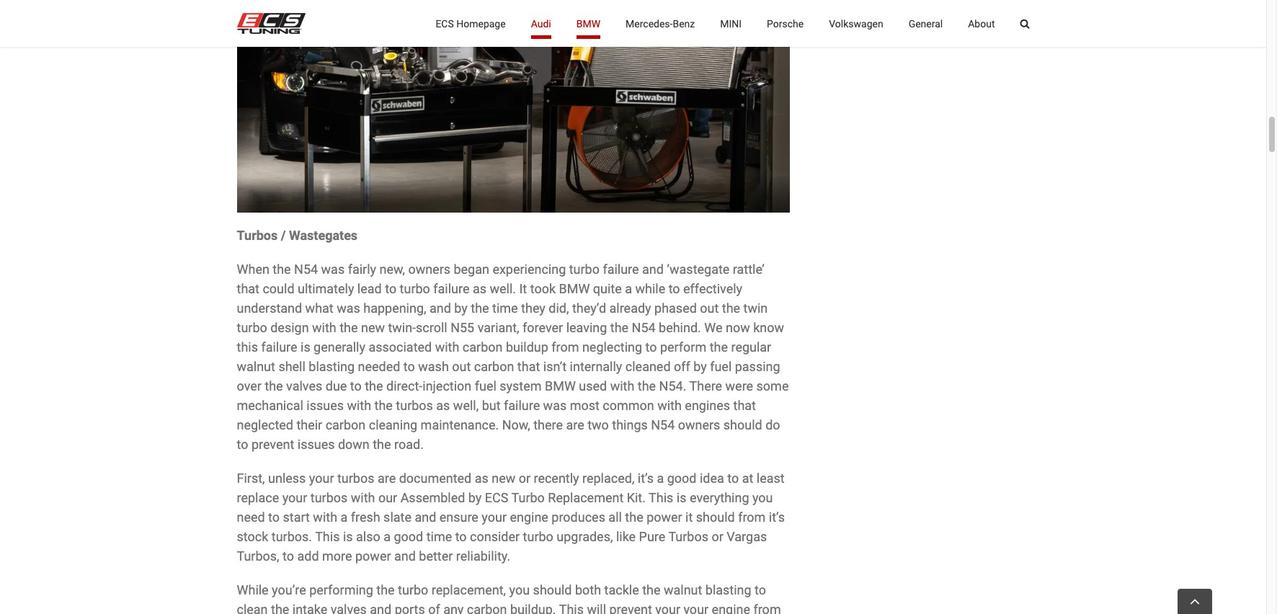 Task type: locate. For each thing, give the bounding box(es) containing it.
their
[[297, 417, 322, 432]]

was down lead
[[337, 300, 360, 316]]

out up injection
[[452, 359, 471, 374]]

0 horizontal spatial fuel
[[475, 378, 497, 393]]

0 vertical spatial or
[[519, 471, 531, 486]]

2 vertical spatial should
[[533, 582, 572, 597]]

good
[[667, 471, 697, 486], [394, 529, 423, 544]]

0 vertical spatial valves
[[286, 378, 322, 393]]

that down were
[[734, 398, 756, 413]]

and left 'ports'
[[370, 602, 392, 614]]

prevent down 'neglected'
[[252, 437, 294, 452]]

0 horizontal spatial power
[[355, 548, 391, 564]]

engine
[[510, 510, 549, 525], [712, 602, 751, 614]]

ecs inside first, unless your turbos are documented as new or recently replaced, it's a good idea to at least replace your turbos with our assembled by ecs turbo replacement kit. this is everything you need to start with a fresh slate and ensure your engine produces all the power it should from it's stock turbos. this is also a good time to consider turbo upgrades, like pure turbos or vargas turbos, to add more power and better reliability.
[[485, 490, 509, 505]]

owners
[[408, 261, 451, 277], [678, 417, 721, 432]]

blasting down vargas
[[706, 582, 752, 597]]

1 vertical spatial as
[[436, 398, 450, 413]]

0 horizontal spatial by
[[454, 300, 468, 316]]

0 vertical spatial you
[[753, 490, 773, 505]]

clean
[[237, 602, 268, 614]]

1 horizontal spatial you
[[753, 490, 773, 505]]

failure up quite at left top
[[603, 261, 639, 277]]

time inside first, unless your turbos are documented as new or recently replaced, it's a good idea to at least replace your turbos with our assembled by ecs turbo replacement kit. this is everything you need to start with a fresh slate and ensure your engine produces all the power it should from it's stock turbos. this is also a good time to consider turbo upgrades, like pure turbos or vargas turbos, to add more power and better reliability.
[[427, 529, 452, 544]]

owners right new,
[[408, 261, 451, 277]]

understand
[[237, 300, 302, 316]]

general
[[909, 18, 943, 29]]

0 horizontal spatial new
[[361, 320, 385, 335]]

or up turbo
[[519, 471, 531, 486]]

blasting inside when the n54 was fairly new, owners began experiencing turbo failure and 'wastegate rattle' that could ultimately lead to turbo failure as well. it took bmw quite a while to effectively understand what was happening, and by the time they did, they'd already phased out the twin turbo design with the new twin-scroll n55 variant, forever leaving the n54 behind. we now know this failure is generally associated with carbon buildup from neglecting to perform the regular walnut shell blasting needed to wash out carbon that isn't internally cleaned off by fuel passing over the valves due to the direct-injection fuel system bmw used with the n54. there were some mechanical issues with the turbos as well, but failure was most common with engines that neglected their carbon cleaning maintenance. now, there are two things n54 owners should do to prevent issues down the road.
[[309, 359, 355, 374]]

owners down the engines
[[678, 417, 721, 432]]

1 vertical spatial by
[[694, 359, 707, 374]]

cleaning
[[369, 417, 418, 432]]

did,
[[549, 300, 569, 316]]

valves down shell
[[286, 378, 322, 393]]

took
[[530, 281, 556, 296]]

0 horizontal spatial that
[[237, 281, 260, 296]]

1 horizontal spatial engine
[[712, 602, 751, 614]]

carbon down replacement,
[[467, 602, 507, 614]]

bmw up they'd
[[559, 281, 590, 296]]

slate
[[384, 510, 412, 525]]

this down both
[[559, 602, 584, 614]]

tackle
[[605, 582, 639, 597]]

to left 'start'
[[268, 510, 280, 525]]

turbo down turbo
[[523, 529, 554, 544]]

0 horizontal spatial good
[[394, 529, 423, 544]]

ultimately
[[298, 281, 354, 296]]

1 vertical spatial prevent
[[610, 602, 652, 614]]

turbos,
[[237, 548, 279, 564]]

reliability.
[[456, 548, 511, 564]]

0 horizontal spatial prevent
[[252, 437, 294, 452]]

by inside first, unless your turbos are documented as new or recently replaced, it's a good idea to at least replace your turbos with our assembled by ecs turbo replacement kit. this is everything you need to start with a fresh slate and ensure your engine produces all the power it should from it's stock turbos. this is also a good time to consider turbo upgrades, like pure turbos or vargas turbos, to add more power and better reliability.
[[469, 490, 482, 505]]

2 vertical spatial this
[[559, 602, 584, 614]]

to up "phased"
[[669, 281, 680, 296]]

should inside first, unless your turbos are documented as new or recently replaced, it's a good idea to at least replace your turbos with our assembled by ecs turbo replacement kit. this is everything you need to start with a fresh slate and ensure your engine produces all the power it should from it's stock turbos. this is also a good time to consider turbo upgrades, like pure turbos or vargas turbos, to add more power and better reliability.
[[696, 510, 735, 525]]

1 vertical spatial walnut
[[664, 582, 703, 597]]

n54 down already
[[632, 320, 656, 335]]

1 horizontal spatial owners
[[678, 417, 721, 432]]

due
[[326, 378, 347, 393]]

the
[[273, 261, 291, 277], [471, 300, 489, 316], [722, 300, 741, 316], [340, 320, 358, 335], [611, 320, 629, 335], [710, 339, 728, 354], [265, 378, 283, 393], [365, 378, 383, 393], [638, 378, 656, 393], [375, 398, 393, 413], [373, 437, 391, 452], [625, 510, 644, 525], [377, 582, 395, 597], [643, 582, 661, 597], [271, 602, 289, 614]]

valves down performing
[[331, 602, 367, 614]]

homepage
[[457, 18, 506, 29]]

injection
[[423, 378, 472, 393]]

mini link
[[720, 0, 742, 47]]

about link
[[968, 0, 995, 47]]

the down we
[[710, 339, 728, 354]]

new up turbo
[[492, 471, 516, 486]]

when the n54 was fairly new, owners began experiencing turbo failure and 'wastegate rattle' that could ultimately lead to turbo failure as well. it took bmw quite a while to effectively understand what was happening, and by the time they did, they'd already phased out the twin turbo design with the new twin-scroll n55 variant, forever leaving the n54 behind. we now know this failure is generally associated with carbon buildup from neglecting to perform the regular walnut shell blasting needed to wash out carbon that isn't internally cleaned off by fuel passing over the valves due to the direct-injection fuel system bmw used with the n54. there were some mechanical issues with the turbos as well, but failure was most common with engines that neglected their carbon cleaning maintenance. now, there are two things n54 owners should do to prevent issues down the road.
[[237, 261, 789, 452]]

neglecting
[[583, 339, 642, 354]]

more
[[322, 548, 352, 564]]

power up pure
[[647, 510, 683, 525]]

we
[[705, 320, 723, 335]]

0 horizontal spatial are
[[378, 471, 396, 486]]

fuel up but
[[475, 378, 497, 393]]

2 vertical spatial by
[[469, 490, 482, 505]]

ecs homepage
[[436, 18, 506, 29]]

time inside when the n54 was fairly new, owners began experiencing turbo failure and 'wastegate rattle' that could ultimately lead to turbo failure as well. it took bmw quite a while to effectively understand what was happening, and by the time they did, they'd already phased out the twin turbo design with the new twin-scroll n55 variant, forever leaving the n54 behind. we now know this failure is generally associated with carbon buildup from neglecting to perform the regular walnut shell blasting needed to wash out carbon that isn't internally cleaned off by fuel passing over the valves due to the direct-injection fuel system bmw used with the n54. there were some mechanical issues with the turbos as well, but failure was most common with engines that neglected their carbon cleaning maintenance. now, there are two things n54 owners should do to prevent issues down the road.
[[493, 300, 518, 316]]

new inside when the n54 was fairly new, owners began experiencing turbo failure and 'wastegate rattle' that could ultimately lead to turbo failure as well. it took bmw quite a while to effectively understand what was happening, and by the time they did, they'd already phased out the twin turbo design with the new twin-scroll n55 variant, forever leaving the n54 behind. we now know this failure is generally associated with carbon buildup from neglecting to perform the regular walnut shell blasting needed to wash out carbon that isn't internally cleaned off by fuel passing over the valves due to the direct-injection fuel system bmw used with the n54. there were some mechanical issues with the turbos as well, but failure was most common with engines that neglected their carbon cleaning maintenance. now, there are two things n54 owners should do to prevent issues down the road.
[[361, 320, 385, 335]]

2 vertical spatial that
[[734, 398, 756, 413]]

turbos inside first, unless your turbos are documented as new or recently replaced, it's a good idea to at least replace your turbos with our assembled by ecs turbo replacement kit. this is everything you need to start with a fresh slate and ensure your engine produces all the power it should from it's stock turbos. this is also a good time to consider turbo upgrades, like pure turbos or vargas turbos, to add more power and better reliability.
[[669, 529, 709, 544]]

porsche
[[767, 18, 804, 29]]

1 vertical spatial valves
[[331, 602, 367, 614]]

is up the it
[[677, 490, 687, 505]]

0 vertical spatial as
[[473, 281, 487, 296]]

n54 up ultimately
[[294, 261, 318, 277]]

1 horizontal spatial ecs
[[485, 490, 509, 505]]

that down buildup
[[518, 359, 540, 374]]

the up n55
[[471, 300, 489, 316]]

to down new,
[[385, 281, 397, 296]]

0 vertical spatial is
[[301, 339, 311, 354]]

good left idea
[[667, 471, 697, 486]]

1 vertical spatial you
[[509, 582, 530, 597]]

1 horizontal spatial are
[[566, 417, 585, 432]]

1 horizontal spatial power
[[647, 510, 683, 525]]

are
[[566, 417, 585, 432], [378, 471, 396, 486]]

system
[[500, 378, 542, 393]]

power down also at the bottom
[[355, 548, 391, 564]]

recently
[[534, 471, 579, 486]]

are down most
[[566, 417, 585, 432]]

1 horizontal spatial prevent
[[610, 602, 652, 614]]

wastegates
[[289, 228, 358, 243]]

blasting inside while you're performing the turbo replacement, you should both tackle the walnut blasting to clean the intake valves and ports of any carbon buildup. this will prevent your your engine fro
[[706, 582, 752, 597]]

by up ensure
[[469, 490, 482, 505]]

a up already
[[625, 281, 632, 296]]

1 horizontal spatial by
[[469, 490, 482, 505]]

behind.
[[659, 320, 701, 335]]

0 vertical spatial should
[[724, 417, 763, 432]]

0 vertical spatial ecs
[[436, 18, 454, 29]]

ecs left turbo
[[485, 490, 509, 505]]

with up cleaning
[[347, 398, 371, 413]]

0 vertical spatial bmw
[[577, 18, 601, 29]]

2 horizontal spatial is
[[677, 490, 687, 505]]

as down injection
[[436, 398, 450, 413]]

0 horizontal spatial engine
[[510, 510, 549, 525]]

what
[[305, 300, 334, 316]]

1 vertical spatial should
[[696, 510, 735, 525]]

any
[[444, 602, 464, 614]]

as
[[473, 281, 487, 296], [436, 398, 450, 413], [475, 471, 489, 486]]

better
[[419, 548, 453, 564]]

1 horizontal spatial that
[[518, 359, 540, 374]]

2 horizontal spatial this
[[649, 490, 674, 505]]

as up ensure
[[475, 471, 489, 486]]

0 vertical spatial turbos
[[396, 398, 433, 413]]

n54 right things
[[651, 417, 675, 432]]

you up the buildup.
[[509, 582, 530, 597]]

shell
[[279, 359, 306, 374]]

this
[[237, 339, 258, 354]]

new
[[361, 320, 385, 335], [492, 471, 516, 486]]

is left also at the bottom
[[343, 529, 353, 544]]

wash
[[418, 359, 449, 374]]

turbos up turbos. at bottom
[[311, 490, 348, 505]]

of
[[428, 602, 440, 614]]

it's down least
[[769, 510, 785, 525]]

bmw down isn't on the left of page
[[545, 378, 576, 393]]

some
[[757, 378, 789, 393]]

failure
[[603, 261, 639, 277], [434, 281, 470, 296], [261, 339, 297, 354], [504, 398, 540, 413]]

and down "assembled"
[[415, 510, 436, 525]]

should left do
[[724, 417, 763, 432]]

the up mechanical
[[265, 378, 283, 393]]

that down "when"
[[237, 281, 260, 296]]

engines
[[685, 398, 730, 413]]

perform
[[660, 339, 707, 354]]

lead
[[358, 281, 382, 296]]

or left vargas
[[712, 529, 724, 544]]

issues down their
[[298, 437, 335, 452]]

a inside when the n54 was fairly new, owners began experiencing turbo failure and 'wastegate rattle' that could ultimately lead to turbo failure as well. it took bmw quite a while to effectively understand what was happening, and by the time they did, they'd already phased out the twin turbo design with the new twin-scroll n55 variant, forever leaving the n54 behind. we now know this failure is generally associated with carbon buildup from neglecting to perform the regular walnut shell blasting needed to wash out carbon that isn't internally cleaned off by fuel passing over the valves due to the direct-injection fuel system bmw used with the n54. there were some mechanical issues with the turbos as well, but failure was most common with engines that neglected their carbon cleaning maintenance. now, there are two things n54 owners should do to prevent issues down the road.
[[625, 281, 632, 296]]

0 horizontal spatial ecs
[[436, 18, 454, 29]]

0 horizontal spatial is
[[301, 339, 311, 354]]

ecs
[[436, 18, 454, 29], [485, 490, 509, 505]]

1 vertical spatial n54
[[632, 320, 656, 335]]

as down the began
[[473, 281, 487, 296]]

know
[[754, 320, 784, 335]]

1 horizontal spatial turbos
[[669, 529, 709, 544]]

new left twin-
[[361, 320, 385, 335]]

out down "effectively"
[[700, 300, 719, 316]]

it's up kit.
[[638, 471, 654, 486]]

1 horizontal spatial from
[[738, 510, 766, 525]]

1 vertical spatial from
[[738, 510, 766, 525]]

bmw right "audi" link
[[577, 18, 601, 29]]

volkswagen
[[829, 18, 884, 29]]

0 horizontal spatial you
[[509, 582, 530, 597]]

/
[[281, 228, 286, 243]]

1 vertical spatial is
[[677, 490, 687, 505]]

1 vertical spatial time
[[427, 529, 452, 544]]

valves
[[286, 378, 322, 393], [331, 602, 367, 614]]

0 horizontal spatial this
[[315, 529, 340, 544]]

1 vertical spatial blasting
[[706, 582, 752, 597]]

intake
[[293, 602, 328, 614]]

design
[[271, 320, 309, 335]]

bmw link
[[577, 0, 601, 47]]

0 vertical spatial out
[[700, 300, 719, 316]]

to up direct-
[[404, 359, 415, 374]]

the right performing
[[377, 582, 395, 597]]

1 vertical spatial this
[[315, 529, 340, 544]]

0 horizontal spatial or
[[519, 471, 531, 486]]

to right due
[[350, 378, 362, 393]]

turbo up this
[[237, 320, 267, 335]]

carbon up down at the left of page
[[326, 417, 366, 432]]

was up 'there'
[[543, 398, 567, 413]]

buildup.
[[510, 602, 556, 614]]

the right all
[[625, 510, 644, 525]]

audi link
[[531, 0, 551, 47]]

0 vertical spatial are
[[566, 417, 585, 432]]

to down vargas
[[755, 582, 766, 597]]

1 horizontal spatial this
[[559, 602, 584, 614]]

the up neglecting
[[611, 320, 629, 335]]

prevent down tackle
[[610, 602, 652, 614]]

1 horizontal spatial good
[[667, 471, 697, 486]]

replacement
[[548, 490, 624, 505]]

most
[[570, 398, 600, 413]]

1 horizontal spatial it's
[[769, 510, 785, 525]]

0 vertical spatial walnut
[[237, 359, 275, 374]]

turbo
[[569, 261, 600, 277], [400, 281, 430, 296], [237, 320, 267, 335], [523, 529, 554, 544], [398, 582, 429, 597]]

1 vertical spatial good
[[394, 529, 423, 544]]

0 horizontal spatial out
[[452, 359, 471, 374]]

this right kit.
[[649, 490, 674, 505]]

the down needed
[[365, 378, 383, 393]]

could
[[263, 281, 295, 296]]

carbon
[[463, 339, 503, 354], [474, 359, 514, 374], [326, 417, 366, 432], [467, 602, 507, 614]]

1 horizontal spatial walnut
[[664, 582, 703, 597]]

1 vertical spatial issues
[[298, 437, 335, 452]]

porsche link
[[767, 0, 804, 47]]

turbo inside while you're performing the turbo replacement, you should both tackle the walnut blasting to clean the intake valves and ports of any carbon buildup. this will prevent your your engine fro
[[398, 582, 429, 597]]

are up our
[[378, 471, 396, 486]]

failure down system
[[504, 398, 540, 413]]

and
[[642, 261, 664, 277], [430, 300, 451, 316], [415, 510, 436, 525], [394, 548, 416, 564], [370, 602, 392, 614]]

turbos down the it
[[669, 529, 709, 544]]

experiencing
[[493, 261, 566, 277]]

0 vertical spatial time
[[493, 300, 518, 316]]

out
[[700, 300, 719, 316], [452, 359, 471, 374]]

from up isn't on the left of page
[[552, 339, 579, 354]]

walnut
[[237, 359, 275, 374], [664, 582, 703, 597]]

should inside while you're performing the turbo replacement, you should both tackle the walnut blasting to clean the intake valves and ports of any carbon buildup. this will prevent your your engine fro
[[533, 582, 572, 597]]

1 horizontal spatial time
[[493, 300, 518, 316]]

0 vertical spatial new
[[361, 320, 385, 335]]

0 vertical spatial good
[[667, 471, 697, 486]]

0 vertical spatial turbos
[[237, 228, 278, 243]]

1 vertical spatial owners
[[678, 417, 721, 432]]

to up cleaned
[[646, 339, 657, 354]]

ecs left homepage at the top of page
[[436, 18, 454, 29]]

0 vertical spatial owners
[[408, 261, 451, 277]]

1 horizontal spatial valves
[[331, 602, 367, 614]]

everything
[[690, 490, 749, 505]]

consider
[[470, 529, 520, 544]]

turbo inside first, unless your turbos are documented as new or recently replaced, it's a good idea to at least replace your turbos with our assembled by ecs turbo replacement kit. this is everything you need to start with a fresh slate and ensure your engine produces all the power it should from it's stock turbos. this is also a good time to consider turbo upgrades, like pure turbos or vargas turbos, to add more power and better reliability.
[[523, 529, 554, 544]]

should up the buildup.
[[533, 582, 572, 597]]

0 vertical spatial this
[[649, 490, 674, 505]]

0 horizontal spatial blasting
[[309, 359, 355, 374]]

this up 'more'
[[315, 529, 340, 544]]

now,
[[502, 417, 531, 432]]

fuel
[[710, 359, 732, 374], [475, 378, 497, 393]]

from inside first, unless your turbos are documented as new or recently replaced, it's a good idea to at least replace your turbos with our assembled by ecs turbo replacement kit. this is everything you need to start with a fresh slate and ensure your engine produces all the power it should from it's stock turbos. this is also a good time to consider turbo upgrades, like pure turbos or vargas turbos, to add more power and better reliability.
[[738, 510, 766, 525]]

from inside when the n54 was fairly new, owners began experiencing turbo failure and 'wastegate rattle' that could ultimately lead to turbo failure as well. it took bmw quite a while to effectively understand what was happening, and by the time they did, they'd already phased out the twin turbo design with the new twin-scroll n55 variant, forever leaving the n54 behind. we now know this failure is generally associated with carbon buildup from neglecting to perform the regular walnut shell blasting needed to wash out carbon that isn't internally cleaned off by fuel passing over the valves due to the direct-injection fuel system bmw used with the n54. there were some mechanical issues with the turbos as well, but failure was most common with engines that neglected their carbon cleaning maintenance. now, there are two things n54 owners should do to prevent issues down the road.
[[552, 339, 579, 354]]

1 vertical spatial engine
[[712, 602, 751, 614]]

0 vertical spatial engine
[[510, 510, 549, 525]]

2 vertical spatial is
[[343, 529, 353, 544]]

good down slate
[[394, 529, 423, 544]]

the inside first, unless your turbos are documented as new or recently replaced, it's a good idea to at least replace your turbos with our assembled by ecs turbo replacement kit. this is everything you need to start with a fresh slate and ensure your engine produces all the power it should from it's stock turbos. this is also a good time to consider turbo upgrades, like pure turbos or vargas turbos, to add more power and better reliability.
[[625, 510, 644, 525]]

walnut right tackle
[[664, 582, 703, 597]]

when
[[237, 261, 270, 277]]

power
[[647, 510, 683, 525], [355, 548, 391, 564]]

1 horizontal spatial new
[[492, 471, 516, 486]]

1 vertical spatial new
[[492, 471, 516, 486]]

1 vertical spatial are
[[378, 471, 396, 486]]

1 vertical spatial it's
[[769, 510, 785, 525]]

0 horizontal spatial walnut
[[237, 359, 275, 374]]

should inside when the n54 was fairly new, owners began experiencing turbo failure and 'wastegate rattle' that could ultimately lead to turbo failure as well. it took bmw quite a while to effectively understand what was happening, and by the time they did, they'd already phased out the twin turbo design with the new twin-scroll n55 variant, forever leaving the n54 behind. we now know this failure is generally associated with carbon buildup from neglecting to perform the regular walnut shell blasting needed to wash out carbon that isn't internally cleaned off by fuel passing over the valves due to the direct-injection fuel system bmw used with the n54. there were some mechanical issues with the turbos as well, but failure was most common with engines that neglected their carbon cleaning maintenance. now, there are two things n54 owners should do to prevent issues down the road.
[[724, 417, 763, 432]]

already
[[610, 300, 651, 316]]

1 horizontal spatial or
[[712, 529, 724, 544]]

0 horizontal spatial from
[[552, 339, 579, 354]]

upgrades,
[[557, 529, 613, 544]]

from up vargas
[[738, 510, 766, 525]]

0 vertical spatial fuel
[[710, 359, 732, 374]]

like
[[616, 529, 636, 544]]

1 vertical spatial or
[[712, 529, 724, 544]]



Task type: describe. For each thing, give the bounding box(es) containing it.
0 vertical spatial that
[[237, 281, 260, 296]]

to inside while you're performing the turbo replacement, you should both tackle the walnut blasting to clean the intake valves and ports of any carbon buildup. this will prevent your your engine fro
[[755, 582, 766, 597]]

start
[[283, 510, 310, 525]]

produces
[[552, 510, 606, 525]]

with down the what
[[312, 320, 337, 335]]

1 vertical spatial turbos
[[337, 471, 375, 486]]

to left at
[[728, 471, 739, 486]]

need
[[237, 510, 265, 525]]

vargas
[[727, 529, 767, 544]]

least
[[757, 471, 785, 486]]

2 vertical spatial turbos
[[311, 490, 348, 505]]

began
[[454, 261, 490, 277]]

with up wash
[[435, 339, 460, 354]]

1 vertical spatial power
[[355, 548, 391, 564]]

first, unless your turbos are documented as new or recently replaced, it's a good idea to at least replace your turbos with our assembled by ecs turbo replacement kit. this is everything you need to start with a fresh slate and ensure your engine produces all the power it should from it's stock turbos. this is also a good time to consider turbo upgrades, like pure turbos or vargas turbos, to add more power and better reliability.
[[237, 471, 785, 564]]

a left the fresh
[[341, 510, 348, 525]]

mercedes-
[[626, 18, 673, 29]]

a right also at the bottom
[[384, 529, 391, 544]]

0 vertical spatial power
[[647, 510, 683, 525]]

valves inside when the n54 was fairly new, owners began experiencing turbo failure and 'wastegate rattle' that could ultimately lead to turbo failure as well. it took bmw quite a while to effectively understand what was happening, and by the time they did, they'd already phased out the twin turbo design with the new twin-scroll n55 variant, forever leaving the n54 behind. we now know this failure is generally associated with carbon buildup from neglecting to perform the regular walnut shell blasting needed to wash out carbon that isn't internally cleaned off by fuel passing over the valves due to the direct-injection fuel system bmw used with the n54. there were some mechanical issues with the turbos as well, but failure was most common with engines that neglected their carbon cleaning maintenance. now, there are two things n54 owners should do to prevent issues down the road.
[[286, 378, 322, 393]]

the down cleaned
[[638, 378, 656, 393]]

with down "n54."
[[658, 398, 682, 413]]

generally
[[314, 339, 366, 354]]

a left idea
[[657, 471, 664, 486]]

failure down the began
[[434, 281, 470, 296]]

maintenance.
[[421, 417, 499, 432]]

n54.
[[659, 378, 687, 393]]

to down turbos. at bottom
[[283, 548, 294, 564]]

2 vertical spatial n54
[[651, 417, 675, 432]]

happening,
[[364, 300, 427, 316]]

turbos.
[[272, 529, 312, 544]]

needed
[[358, 359, 400, 374]]

the up generally
[[340, 320, 358, 335]]

fairly
[[348, 261, 376, 277]]

about
[[968, 18, 995, 29]]

it
[[686, 510, 693, 525]]

it
[[519, 281, 527, 296]]

new,
[[380, 261, 405, 277]]

2 vertical spatial bmw
[[545, 378, 576, 393]]

over
[[237, 378, 262, 393]]

1 vertical spatial was
[[337, 300, 360, 316]]

as inside first, unless your turbos are documented as new or recently replaced, it's a good idea to at least replace your turbos with our assembled by ecs turbo replacement kit. this is everything you need to start with a fresh slate and ensure your engine produces all the power it should from it's stock turbos. this is also a good time to consider turbo upgrades, like pure turbos or vargas turbos, to add more power and better reliability.
[[475, 471, 489, 486]]

carbon inside while you're performing the turbo replacement, you should both tackle the walnut blasting to clean the intake valves and ports of any carbon buildup. this will prevent your your engine fro
[[467, 602, 507, 614]]

0 vertical spatial issues
[[307, 398, 344, 413]]

ports
[[395, 602, 425, 614]]

carbon up system
[[474, 359, 514, 374]]

fresh
[[351, 510, 380, 525]]

kit.
[[627, 490, 646, 505]]

2 horizontal spatial by
[[694, 359, 707, 374]]

effectively
[[684, 281, 743, 296]]

with right 'start'
[[313, 510, 337, 525]]

the up cleaning
[[375, 398, 393, 413]]

common
[[603, 398, 655, 413]]

road.
[[394, 437, 424, 452]]

'wastegate
[[667, 261, 730, 277]]

you're
[[272, 582, 306, 597]]

also
[[356, 529, 380, 544]]

this inside while you're performing the turbo replacement, you should both tackle the walnut blasting to clean the intake valves and ports of any carbon buildup. this will prevent your your engine fro
[[559, 602, 584, 614]]

well,
[[453, 398, 479, 413]]

with up the fresh
[[351, 490, 375, 505]]

0 vertical spatial was
[[321, 261, 345, 277]]

n55
[[451, 320, 475, 335]]

used
[[579, 378, 607, 393]]

do
[[766, 417, 781, 432]]

at
[[742, 471, 754, 486]]

documented
[[399, 471, 472, 486]]

they'd
[[572, 300, 606, 316]]

ensure
[[440, 510, 479, 525]]

1 horizontal spatial fuel
[[710, 359, 732, 374]]

1 horizontal spatial is
[[343, 529, 353, 544]]

and inside while you're performing the turbo replacement, you should both tackle the walnut blasting to clean the intake valves and ports of any carbon buildup. this will prevent your your engine fro
[[370, 602, 392, 614]]

valves inside while you're performing the turbo replacement, you should both tackle the walnut blasting to clean the intake valves and ports of any carbon buildup. this will prevent your your engine fro
[[331, 602, 367, 614]]

there
[[690, 378, 723, 393]]

prevent inside while you're performing the turbo replacement, you should both tackle the walnut blasting to clean the intake valves and ports of any carbon buildup. this will prevent your your engine fro
[[610, 602, 652, 614]]

replaced,
[[583, 471, 635, 486]]

all
[[609, 510, 622, 525]]

to down ensure
[[455, 529, 467, 544]]

leaving
[[566, 320, 607, 335]]

cleaned
[[626, 359, 671, 374]]

engine inside while you're performing the turbo replacement, you should both tackle the walnut blasting to clean the intake valves and ports of any carbon buildup. this will prevent your your engine fro
[[712, 602, 751, 614]]

and up scroll
[[430, 300, 451, 316]]

audi
[[531, 18, 551, 29]]

0 horizontal spatial owners
[[408, 261, 451, 277]]

turbo up happening,
[[400, 281, 430, 296]]

direct-
[[386, 378, 423, 393]]

the down cleaning
[[373, 437, 391, 452]]

well.
[[490, 281, 516, 296]]

new inside first, unless your turbos are documented as new or recently replaced, it's a good idea to at least replace your turbos with our assembled by ecs turbo replacement kit. this is everything you need to start with a fresh slate and ensure your engine produces all the power it should from it's stock turbos. this is also a good time to consider turbo upgrades, like pure turbos or vargas turbos, to add more power and better reliability.
[[492, 471, 516, 486]]

first,
[[237, 471, 265, 486]]

neglected
[[237, 417, 293, 432]]

the down you're
[[271, 602, 289, 614]]

carbon down variant,
[[463, 339, 503, 354]]

rattle'
[[733, 261, 765, 277]]

walnut inside while you're performing the turbo replacement, you should both tackle the walnut blasting to clean the intake valves and ports of any carbon buildup. this will prevent your your engine fro
[[664, 582, 703, 597]]

benz
[[673, 18, 695, 29]]

unless
[[268, 471, 306, 486]]

with up common
[[610, 378, 635, 393]]

twin-
[[388, 320, 416, 335]]

1 vertical spatial bmw
[[559, 281, 590, 296]]

failure down design
[[261, 339, 297, 354]]

1 vertical spatial out
[[452, 359, 471, 374]]

general link
[[909, 0, 943, 47]]

our
[[378, 490, 397, 505]]

there
[[534, 417, 563, 432]]

ecs tuning logo image
[[237, 13, 305, 34]]

to down 'neglected'
[[237, 437, 248, 452]]

volkswagen link
[[829, 0, 884, 47]]

are inside first, unless your turbos are documented as new or recently replaced, it's a good idea to at least replace your turbos with our assembled by ecs turbo replacement kit. this is everything you need to start with a fresh slate and ensure your engine produces all the power it should from it's stock turbos. this is also a good time to consider turbo upgrades, like pure turbos or vargas turbos, to add more power and better reliability.
[[378, 471, 396, 486]]

the right tackle
[[643, 582, 661, 597]]

associated
[[369, 339, 432, 354]]

were
[[726, 378, 754, 393]]

walnut inside when the n54 was fairly new, owners began experiencing turbo failure and 'wastegate rattle' that could ultimately lead to turbo failure as well. it took bmw quite a while to effectively understand what was happening, and by the time they did, they'd already phased out the twin turbo design with the new twin-scroll n55 variant, forever leaving the n54 behind. we now know this failure is generally associated with carbon buildup from neglecting to perform the regular walnut shell blasting needed to wash out carbon that isn't internally cleaned off by fuel passing over the valves due to the direct-injection fuel system bmw used with the n54. there were some mechanical issues with the turbos as well, but failure was most common with engines that neglected their carbon cleaning maintenance. now, there are two things n54 owners should do to prevent issues down the road.
[[237, 359, 275, 374]]

scroll
[[416, 320, 448, 335]]

performing
[[309, 582, 373, 597]]

0 vertical spatial n54
[[294, 261, 318, 277]]

while
[[636, 281, 666, 296]]

while
[[237, 582, 269, 597]]

2 vertical spatial was
[[543, 398, 567, 413]]

turbo up quite at left top
[[569, 261, 600, 277]]

1 vertical spatial fuel
[[475, 378, 497, 393]]

0 vertical spatial by
[[454, 300, 468, 316]]

forever
[[523, 320, 563, 335]]

prevent inside when the n54 was fairly new, owners began experiencing turbo failure and 'wastegate rattle' that could ultimately lead to turbo failure as well. it took bmw quite a while to effectively understand what was happening, and by the time they did, they'd already phased out the twin turbo design with the new twin-scroll n55 variant, forever leaving the n54 behind. we now know this failure is generally associated with carbon buildup from neglecting to perform the regular walnut shell blasting needed to wash out carbon that isn't internally cleaned off by fuel passing over the valves due to the direct-injection fuel system bmw used with the n54. there were some mechanical issues with the turbos as well, but failure was most common with engines that neglected their carbon cleaning maintenance. now, there are two things n54 owners should do to prevent issues down the road.
[[252, 437, 294, 452]]

is inside when the n54 was fairly new, owners began experiencing turbo failure and 'wastegate rattle' that could ultimately lead to turbo failure as well. it took bmw quite a while to effectively understand what was happening, and by the time they did, they'd already phased out the twin turbo design with the new twin-scroll n55 variant, forever leaving the n54 behind. we now know this failure is generally associated with carbon buildup from neglecting to perform the regular walnut shell blasting needed to wash out carbon that isn't internally cleaned off by fuel passing over the valves due to the direct-injection fuel system bmw used with the n54. there were some mechanical issues with the turbos as well, but failure was most common with engines that neglected their carbon cleaning maintenance. now, there are two things n54 owners should do to prevent issues down the road.
[[301, 339, 311, 354]]

two
[[588, 417, 609, 432]]

and left better
[[394, 548, 416, 564]]

isn't
[[543, 359, 567, 374]]

you inside while you're performing the turbo replacement, you should both tackle the walnut blasting to clean the intake valves and ports of any carbon buildup. this will prevent your your engine fro
[[509, 582, 530, 597]]

turbos inside when the n54 was fairly new, owners began experiencing turbo failure and 'wastegate rattle' that could ultimately lead to turbo failure as well. it took bmw quite a while to effectively understand what was happening, and by the time they did, they'd already phased out the twin turbo design with the new twin-scroll n55 variant, forever leaving the n54 behind. we now know this failure is generally associated with carbon buildup from neglecting to perform the regular walnut shell blasting needed to wash out carbon that isn't internally cleaned off by fuel passing over the valves due to the direct-injection fuel system bmw used with the n54. there were some mechanical issues with the turbos as well, but failure was most common with engines that neglected their carbon cleaning maintenance. now, there are two things n54 owners should do to prevent issues down the road.
[[396, 398, 433, 413]]

regular
[[731, 339, 772, 354]]

off
[[674, 359, 691, 374]]

the up 'could'
[[273, 261, 291, 277]]

while you're performing the turbo replacement, you should both tackle the walnut blasting to clean the intake valves and ports of any carbon buildup. this will prevent your your engine fro
[[237, 582, 784, 614]]

the up now
[[722, 300, 741, 316]]

mercedes-benz
[[626, 18, 695, 29]]

0 vertical spatial it's
[[638, 471, 654, 486]]

are inside when the n54 was fairly new, owners began experiencing turbo failure and 'wastegate rattle' that could ultimately lead to turbo failure as well. it took bmw quite a while to effectively understand what was happening, and by the time they did, they'd already phased out the twin turbo design with the new twin-scroll n55 variant, forever leaving the n54 behind. we now know this failure is generally associated with carbon buildup from neglecting to perform the regular walnut shell blasting needed to wash out carbon that isn't internally cleaned off by fuel passing over the valves due to the direct-injection fuel system bmw used with the n54. there were some mechanical issues with the turbos as well, but failure was most common with engines that neglected their carbon cleaning maintenance. now, there are two things n54 owners should do to prevent issues down the road.
[[566, 417, 585, 432]]

quite
[[593, 281, 622, 296]]

and up while
[[642, 261, 664, 277]]

but
[[482, 398, 501, 413]]

turbo
[[512, 490, 545, 505]]

engine inside first, unless your turbos are documented as new or recently replaced, it's a good idea to at least replace your turbos with our assembled by ecs turbo replacement kit. this is everything you need to start with a fresh slate and ensure your engine produces all the power it should from it's stock turbos. this is also a good time to consider turbo upgrades, like pure turbos or vargas turbos, to add more power and better reliability.
[[510, 510, 549, 525]]

you inside first, unless your turbos are documented as new or recently replaced, it's a good idea to at least replace your turbos with our assembled by ecs turbo replacement kit. this is everything you need to start with a fresh slate and ensure your engine produces all the power it should from it's stock turbos. this is also a good time to consider turbo upgrades, like pure turbos or vargas turbos, to add more power and better reliability.
[[753, 490, 773, 505]]

pure
[[639, 529, 666, 544]]

replacement,
[[432, 582, 506, 597]]

they
[[521, 300, 546, 316]]

stock
[[237, 529, 268, 544]]



Task type: vqa. For each thing, say whether or not it's contained in the screenshot.
new to the left
yes



